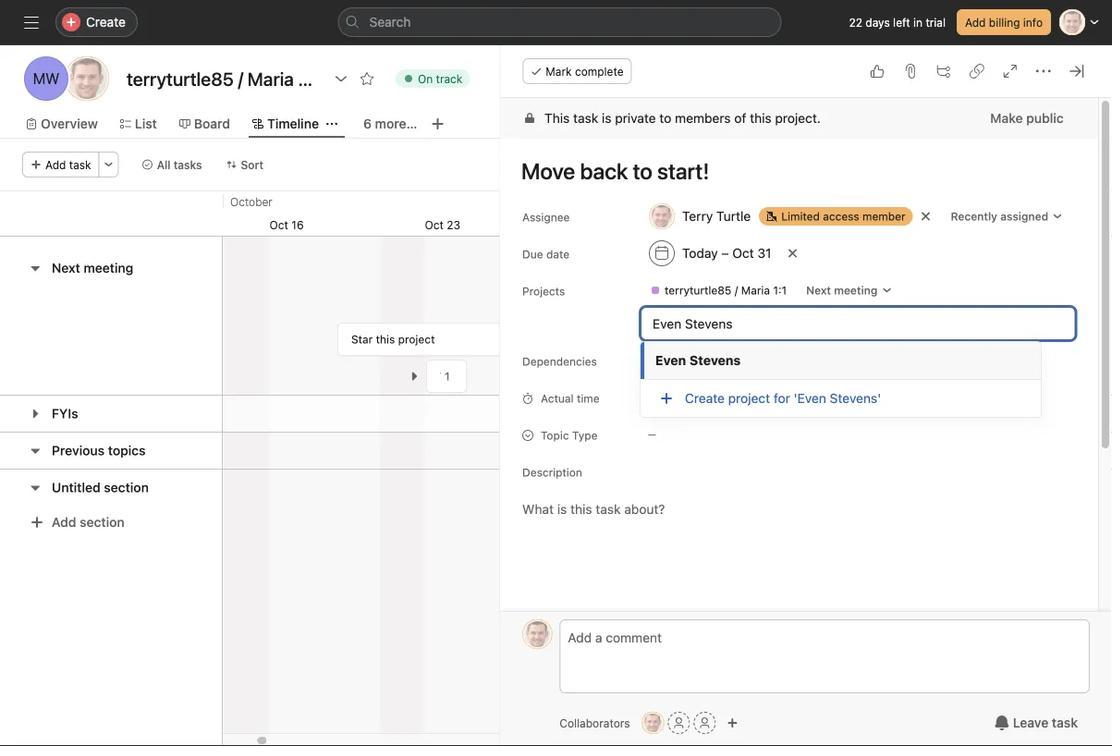 Task type: describe. For each thing, give the bounding box(es) containing it.
today – oct 31
[[683, 246, 772, 261]]

topic type
[[541, 429, 598, 442]]

project
[[399, 333, 435, 346]]

close details image
[[1070, 64, 1085, 79]]

time
[[577, 392, 600, 405]]

leave
[[1013, 715, 1049, 731]]

timer
[[808, 391, 836, 404]]

star this project
[[352, 333, 435, 346]]

make
[[991, 111, 1024, 126]]

add billing info button
[[957, 9, 1051, 35]]

oct for oct 16
[[270, 218, 288, 231]]

22
[[849, 16, 863, 29]]

untitled
[[52, 480, 100, 495]]

collaborators
[[560, 717, 630, 730]]

6 more… button
[[363, 114, 417, 134]]

next inside button
[[52, 260, 80, 276]]

list link
[[120, 114, 157, 134]]

oct inside main content
[[733, 246, 755, 261]]

info
[[1024, 16, 1043, 29]]

collapse task list for the section untitled section image
[[28, 480, 43, 495]]

more…
[[375, 116, 417, 131]]

task for leave
[[1052, 715, 1078, 731]]

make public
[[991, 111, 1064, 126]]

1:1
[[774, 284, 787, 297]]

date
[[547, 248, 570, 261]]

next meeting button
[[52, 252, 133, 285]]

6
[[363, 116, 372, 131]]

create button
[[55, 7, 138, 37]]

on track button
[[387, 66, 478, 92]]

add section button
[[22, 506, 132, 539]]

main content inside 'move back to start!' dialog
[[501, 98, 1099, 746]]

make public button
[[979, 102, 1076, 135]]

type
[[573, 429, 598, 442]]

terry turtle
[[683, 209, 751, 224]]

today
[[683, 246, 719, 261]]

private
[[616, 111, 657, 126]]

all
[[157, 158, 171, 171]]

actual time
[[541, 392, 600, 405]]

16
[[292, 218, 304, 231]]

projects
[[523, 285, 566, 298]]

all tasks button
[[134, 152, 210, 178]]

start timer button
[[749, 385, 843, 411]]

show options image
[[334, 71, 349, 86]]

attachments: add a file to this task, move back to start! image
[[903, 64, 918, 79]]

oct 23
[[425, 218, 461, 231]]

remove task from terryturtle85 / maria 1:1 element
[[905, 277, 931, 303]]

add dependencies
[[650, 354, 749, 367]]

access
[[824, 210, 860, 223]]

start
[[779, 391, 805, 404]]

recently assigned
[[951, 210, 1049, 223]]

start timer
[[779, 391, 836, 404]]

search
[[369, 14, 411, 30]]

previous topics button
[[52, 434, 146, 467]]

members
[[675, 111, 731, 126]]

search list box
[[338, 7, 782, 37]]

actual
[[541, 392, 574, 405]]

sort
[[241, 158, 264, 171]]

31
[[758, 246, 772, 261]]

–
[[722, 246, 729, 261]]

leave task button
[[983, 707, 1090, 740]]

overview
[[41, 116, 98, 131]]

of
[[735, 111, 747, 126]]

this inside main content
[[750, 111, 772, 126]]

collapse task list for the section next meeting image
[[28, 261, 43, 276]]

6 more…
[[363, 116, 417, 131]]

board
[[194, 116, 230, 131]]

0 horizontal spatial tt
[[78, 70, 96, 87]]

0 vertical spatial tt button
[[523, 620, 552, 649]]

description
[[523, 466, 583, 479]]

/
[[735, 284, 739, 297]]

this task is private to members of this project.
[[545, 111, 821, 126]]

october
[[230, 195, 273, 208]]

mark complete button
[[523, 58, 632, 84]]

expand task list for the section fyis image
[[28, 406, 43, 421]]

complete
[[575, 65, 624, 78]]

remove assignee image
[[921, 211, 932, 222]]

expand sidebar image
[[24, 15, 39, 30]]

terryturtle85 / maria 1:1
[[665, 284, 787, 297]]

section for untitled section
[[104, 480, 149, 495]]

assignee
[[523, 211, 570, 224]]

board link
[[179, 114, 230, 134]]

timeline link
[[252, 114, 319, 134]]

add subtask image
[[937, 64, 952, 79]]



Task type: vqa. For each thing, say whether or not it's contained in the screenshot.
Add task icon corresponding to 3rd More section actions image from the left
no



Task type: locate. For each thing, give the bounding box(es) containing it.
is
[[602, 111, 612, 126]]

task inside button
[[69, 158, 91, 171]]

to
[[660, 111, 672, 126]]

22 days left in trial
[[849, 16, 946, 29]]

add task
[[45, 158, 91, 171]]

Task Name text field
[[510, 150, 1076, 192]]

assigned
[[1001, 210, 1049, 223]]

turtle
[[717, 209, 751, 224]]

tasks
[[174, 158, 202, 171]]

next right collapse task list for the section next meeting image
[[52, 260, 80, 276]]

public
[[1027, 111, 1064, 126]]

fyis
[[52, 406, 78, 421]]

next meeting up add task to a project... text box
[[807, 284, 878, 297]]

task
[[574, 111, 599, 126], [69, 158, 91, 171], [1052, 715, 1078, 731]]

previous
[[52, 443, 105, 458]]

add to starred image
[[360, 71, 374, 86]]

0 horizontal spatial oct
[[270, 218, 288, 231]]

1 vertical spatial task
[[69, 158, 91, 171]]

recently
[[951, 210, 998, 223]]

fyis button
[[52, 397, 78, 430]]

2 vertical spatial task
[[1052, 715, 1078, 731]]

2 horizontal spatial tt
[[646, 717, 660, 730]]

dependencies
[[523, 355, 598, 368]]

add task button
[[22, 152, 100, 178]]

topics
[[108, 443, 146, 458]]

2 horizontal spatial oct
[[733, 246, 755, 261]]

copy task link image
[[970, 64, 985, 79]]

1 horizontal spatial this
[[750, 111, 772, 126]]

add down untitled
[[52, 515, 76, 530]]

main content
[[501, 98, 1099, 746]]

next inside dropdown button
[[807, 284, 832, 297]]

tt for tt button to the right
[[646, 717, 660, 730]]

on track
[[418, 72, 463, 85]]

0 vertical spatial section
[[104, 480, 149, 495]]

oct right –
[[733, 246, 755, 261]]

more actions for this task image
[[1037, 64, 1051, 79]]

member
[[863, 210, 906, 223]]

track
[[436, 72, 463, 85]]

0 horizontal spatial task
[[69, 158, 91, 171]]

meeting
[[84, 260, 133, 276], [835, 284, 878, 297]]

add inside main content
[[650, 354, 671, 367]]

1 horizontal spatial tt button
[[642, 712, 664, 734]]

limited access member
[[782, 210, 906, 223]]

0 vertical spatial tt
[[78, 70, 96, 87]]

add section
[[52, 515, 125, 530]]

terry turtle button
[[641, 200, 760, 233]]

1 horizontal spatial oct
[[425, 218, 444, 231]]

list
[[135, 116, 157, 131]]

untitled section
[[52, 480, 149, 495]]

1 vertical spatial tt button
[[642, 712, 664, 734]]

0 horizontal spatial this
[[376, 333, 396, 346]]

previous topics
[[52, 443, 146, 458]]

task right leave
[[1052, 715, 1078, 731]]

next meeting right collapse task list for the section next meeting image
[[52, 260, 133, 276]]

tt for top tt button
[[531, 628, 545, 641]]

next meeting button
[[798, 277, 901, 303]]

add or remove collaborators image
[[727, 718, 738, 729]]

0 horizontal spatial next meeting
[[52, 260, 133, 276]]

1 horizontal spatial tt
[[531, 628, 545, 641]]

section down untitled section button
[[80, 515, 125, 530]]

add inside button
[[45, 158, 66, 171]]

1 vertical spatial tt
[[531, 628, 545, 641]]

0 vertical spatial this
[[750, 111, 772, 126]]

oct left 16
[[270, 218, 288, 231]]

terryturtle85
[[665, 284, 732, 297]]

mark complete
[[546, 65, 624, 78]]

due
[[523, 248, 544, 261]]

meeting right collapse task list for the section next meeting image
[[84, 260, 133, 276]]

add for add billing info
[[965, 16, 986, 29]]

days
[[866, 16, 890, 29]]

0 vertical spatial task
[[574, 111, 599, 126]]

section down topics
[[104, 480, 149, 495]]

task for this
[[574, 111, 599, 126]]

all tasks
[[157, 158, 202, 171]]

add for add task
[[45, 158, 66, 171]]

0 horizontal spatial tt button
[[523, 620, 552, 649]]

2 horizontal spatial task
[[1052, 715, 1078, 731]]

0 horizontal spatial next
[[52, 260, 80, 276]]

due date
[[523, 248, 570, 261]]

add
[[965, 16, 986, 29], [45, 158, 66, 171], [650, 354, 671, 367], [52, 515, 76, 530]]

add left dependencies
[[650, 354, 671, 367]]

add dependencies button
[[641, 348, 757, 374]]

terry
[[683, 209, 714, 224]]

task inside main content
[[574, 111, 599, 126]]

Add task to a project... text field
[[641, 307, 1076, 340]]

main content containing this task is private to members of this project.
[[501, 98, 1099, 746]]

billing
[[989, 16, 1020, 29]]

2 vertical spatial tt
[[646, 717, 660, 730]]

oct
[[270, 218, 288, 231], [425, 218, 444, 231], [733, 246, 755, 261]]

add left "billing"
[[965, 16, 986, 29]]

this
[[545, 111, 570, 126]]

section for add section
[[80, 515, 125, 530]]

mark
[[546, 65, 572, 78]]

1 vertical spatial next
[[807, 284, 832, 297]]

section inside button
[[104, 480, 149, 495]]

search button
[[338, 7, 782, 37]]

collapse task list for the section previous topics image
[[28, 443, 43, 458]]

task left is
[[574, 111, 599, 126]]

this right star
[[376, 333, 396, 346]]

1 horizontal spatial meeting
[[835, 284, 878, 297]]

add tab image
[[430, 117, 445, 131]]

meeting inside dropdown button
[[835, 284, 878, 297]]

task left more actions icon on the top left of page
[[69, 158, 91, 171]]

1 vertical spatial this
[[376, 333, 396, 346]]

next
[[52, 260, 80, 276], [807, 284, 832, 297]]

1 vertical spatial meeting
[[835, 284, 878, 297]]

on
[[418, 72, 433, 85]]

create
[[86, 14, 126, 30]]

oct for oct 23
[[425, 218, 444, 231]]

next meeting inside dropdown button
[[807, 284, 878, 297]]

next right 1:1
[[807, 284, 832, 297]]

terryturtle85 / maria 1:1 link
[[643, 281, 795, 300]]

1 vertical spatial section
[[80, 515, 125, 530]]

add billing info
[[965, 16, 1043, 29]]

0 likes. click to like this task image
[[870, 64, 885, 79]]

section inside 'button'
[[80, 515, 125, 530]]

add for add dependencies
[[650, 354, 671, 367]]

recently assigned button
[[943, 203, 1072, 229]]

sort button
[[218, 152, 272, 178]]

project.
[[776, 111, 821, 126]]

show subtasks for task what's something that was harder than expected? image
[[409, 371, 420, 382]]

topic
[[541, 429, 570, 442]]

tab actions image
[[326, 118, 337, 129]]

0 vertical spatial next meeting
[[52, 260, 133, 276]]

leave task
[[1013, 715, 1078, 731]]

in
[[914, 16, 923, 29]]

add down overview link
[[45, 158, 66, 171]]

timeline
[[267, 116, 319, 131]]

mw
[[33, 70, 60, 87]]

tt button
[[523, 620, 552, 649], [642, 712, 664, 734]]

1
[[445, 370, 450, 383]]

1 vertical spatial next meeting
[[807, 284, 878, 297]]

maria
[[742, 284, 771, 297]]

overview link
[[26, 114, 98, 134]]

task inside button
[[1052, 715, 1078, 731]]

this right 'of'
[[750, 111, 772, 126]]

1 horizontal spatial task
[[574, 111, 599, 126]]

—
[[649, 429, 657, 440]]

oct left "23"
[[425, 218, 444, 231]]

limited
[[782, 210, 820, 223]]

meeting up add task to a project... text box
[[835, 284, 878, 297]]

dependencies
[[674, 354, 749, 367]]

None text field
[[122, 62, 325, 95]]

trial
[[926, 16, 946, 29]]

add inside 'button'
[[52, 515, 76, 530]]

oct 16
[[270, 218, 304, 231]]

full screen image
[[1003, 64, 1018, 79]]

untitled section button
[[52, 471, 149, 504]]

clear due date image
[[788, 248, 799, 259]]

0 vertical spatial meeting
[[84, 260, 133, 276]]

next meeting
[[52, 260, 133, 276], [807, 284, 878, 297]]

meeting inside button
[[84, 260, 133, 276]]

add for add section
[[52, 515, 76, 530]]

1 horizontal spatial next meeting
[[807, 284, 878, 297]]

move back to start! dialog
[[501, 45, 1112, 746]]

task for add
[[69, 158, 91, 171]]

more actions image
[[103, 159, 114, 170]]

1 horizontal spatial next
[[807, 284, 832, 297]]

0 horizontal spatial meeting
[[84, 260, 133, 276]]

0 vertical spatial next
[[52, 260, 80, 276]]



